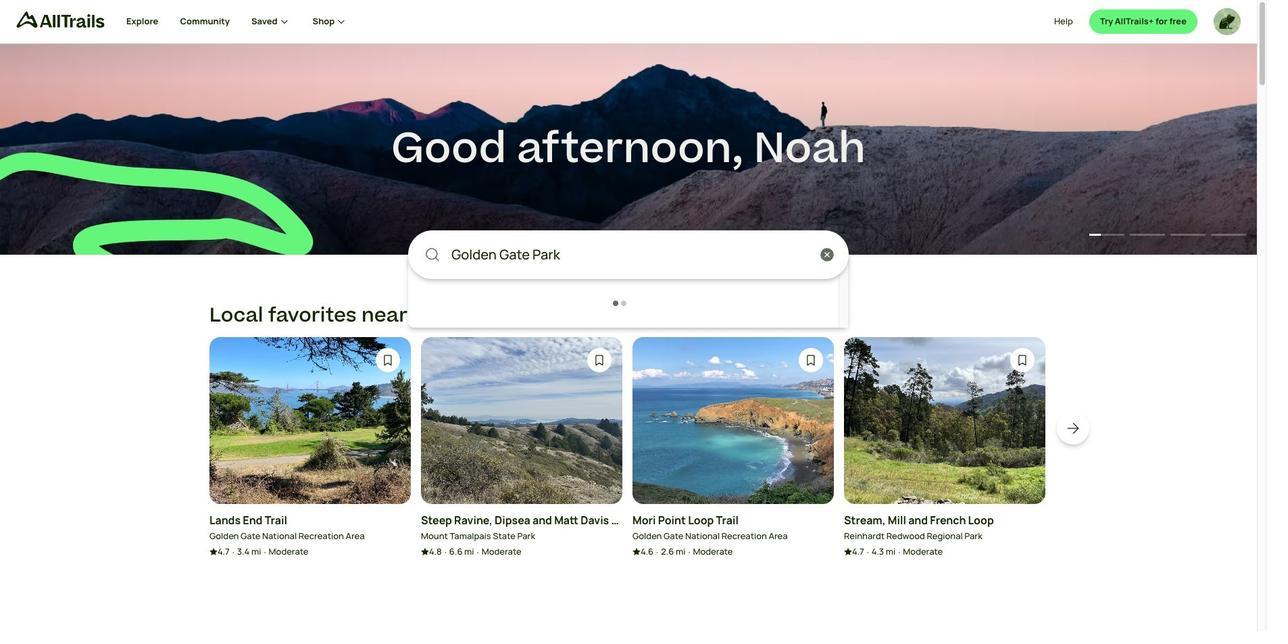 Task type: vqa. For each thing, say whether or not it's contained in the screenshot.
Clear image
yes



Task type: describe. For each thing, give the bounding box(es) containing it.
next image
[[1066, 421, 1082, 437]]

clear image
[[820, 247, 836, 263]]

1 add to list image from the left
[[593, 354, 607, 367]]

Search by city, park, or trail name field
[[452, 245, 813, 265]]

1 add to list image from the left
[[381, 354, 395, 367]]

show slide 3 image
[[1171, 234, 1206, 236]]



Task type: locate. For each thing, give the bounding box(es) containing it.
dialog
[[0, 0, 1268, 632]]

2 add to list image from the left
[[1016, 354, 1030, 367]]

None search field
[[408, 231, 849, 328]]

a deep blue rippling lake with large tan boulders is surrounded by a green pine forest and tall mountain peaks. image
[[0, 44, 1258, 255]]

show slide 2 image
[[1131, 234, 1166, 236]]

show slide 1 image
[[1090, 234, 1102, 236]]

0 horizontal spatial add to list image
[[381, 354, 395, 367]]

add to list image
[[593, 354, 607, 367], [1016, 354, 1030, 367]]

1 horizontal spatial add to list image
[[1016, 354, 1030, 367]]

show slide 4 image
[[1212, 234, 1247, 236]]

add to list image
[[381, 354, 395, 367], [805, 354, 818, 367]]

1 horizontal spatial add to list image
[[805, 354, 818, 367]]

2 add to list image from the left
[[805, 354, 818, 367]]

noah image
[[1215, 8, 1242, 35]]

0 horizontal spatial add to list image
[[593, 354, 607, 367]]



